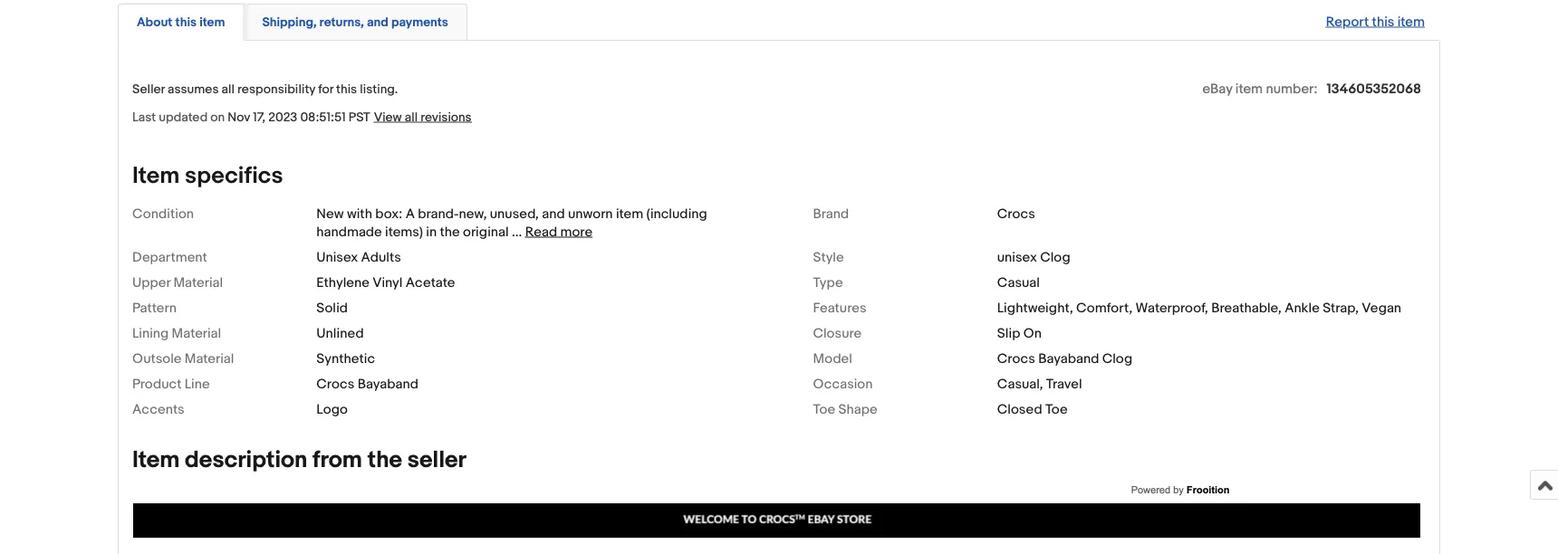 Task type: describe. For each thing, give the bounding box(es) containing it.
from
[[313, 446, 362, 474]]

logo
[[316, 401, 348, 418]]

item for item description from the seller
[[132, 446, 180, 474]]

for
[[318, 81, 333, 97]]

strap,
[[1323, 300, 1359, 316]]

description
[[185, 446, 307, 474]]

model
[[813, 350, 852, 367]]

report this item link
[[1317, 5, 1434, 39]]

last updated on nov 17, 2023 08:51:51 pst view all revisions
[[132, 110, 472, 125]]

accents
[[132, 401, 185, 418]]

line
[[185, 376, 210, 392]]

ethylene vinyl acetate
[[316, 274, 455, 291]]

crocs bayaband clog
[[997, 350, 1133, 367]]

with
[[347, 206, 372, 222]]

seller
[[407, 446, 466, 474]]

1 horizontal spatial clog
[[1102, 350, 1133, 367]]

items)
[[385, 224, 423, 240]]

17,
[[253, 110, 265, 125]]

shipping, returns, and payments
[[262, 15, 448, 30]]

in
[[426, 224, 437, 240]]

item description from the seller
[[132, 446, 466, 474]]

read
[[525, 224, 557, 240]]

view
[[374, 110, 402, 125]]

bayaband for crocs bayaband clog
[[1038, 350, 1099, 367]]

unlined
[[316, 325, 364, 341]]

assumes
[[168, 81, 219, 97]]

toe shape
[[813, 401, 878, 418]]

closure
[[813, 325, 862, 341]]

department
[[132, 249, 207, 265]]

travel
[[1046, 376, 1082, 392]]

outsole material
[[132, 350, 234, 367]]

casual,
[[997, 376, 1043, 392]]

material for upper material
[[173, 274, 223, 291]]

material for lining material
[[172, 325, 221, 341]]

ebay
[[1202, 81, 1232, 97]]

read more button
[[525, 224, 593, 240]]

unisex adults
[[316, 249, 401, 265]]

type
[[813, 274, 843, 291]]

brand
[[813, 206, 849, 222]]

upper
[[132, 274, 170, 291]]

new with box: a brand-new, unused, and unworn item (including handmade items) in the original ...
[[316, 206, 707, 240]]

unused,
[[490, 206, 539, 222]]

tab list containing about this item
[[118, 0, 1440, 41]]

lining material
[[132, 325, 221, 341]]

a
[[406, 206, 415, 222]]

this for report
[[1372, 14, 1394, 30]]

about this item
[[137, 15, 225, 30]]

read more
[[525, 224, 593, 240]]

this for about
[[175, 15, 197, 30]]

seller assumes all responsibility for this listing.
[[132, 81, 398, 97]]

item right report
[[1398, 14, 1425, 30]]

revisions
[[421, 110, 472, 125]]

about
[[137, 15, 172, 30]]

listing.
[[360, 81, 398, 97]]

nov
[[228, 110, 250, 125]]

comfort,
[[1076, 300, 1132, 316]]

adults
[[361, 249, 401, 265]]

1 horizontal spatial this
[[336, 81, 357, 97]]

closed
[[997, 401, 1042, 418]]

product
[[132, 376, 182, 392]]

casual, travel
[[997, 376, 1082, 392]]

the inside new with box: a brand-new, unused, and unworn item (including handmade items) in the original ...
[[440, 224, 460, 240]]

brand-
[[418, 206, 459, 222]]

more
[[560, 224, 593, 240]]

number:
[[1266, 81, 1318, 97]]

08:51:51
[[300, 110, 346, 125]]

returns,
[[319, 15, 364, 30]]

casual
[[997, 274, 1040, 291]]

lightweight, comfort, waterproof, breathable, ankle strap, vegan
[[997, 300, 1401, 316]]

lining
[[132, 325, 169, 341]]



Task type: locate. For each thing, give the bounding box(es) containing it.
toe
[[813, 401, 835, 418], [1045, 401, 1068, 418]]

this right about
[[175, 15, 197, 30]]

1 horizontal spatial all
[[405, 110, 418, 125]]

slip on
[[997, 325, 1042, 341]]

acetate
[[406, 274, 455, 291]]

report
[[1326, 14, 1369, 30]]

0 vertical spatial material
[[173, 274, 223, 291]]

synthetic
[[316, 350, 375, 367]]

all right view
[[405, 110, 418, 125]]

material
[[173, 274, 223, 291], [172, 325, 221, 341], [185, 350, 234, 367]]

the right from
[[367, 446, 402, 474]]

pst
[[349, 110, 370, 125]]

crocs for crocs
[[997, 206, 1035, 222]]

1 horizontal spatial the
[[440, 224, 460, 240]]

upper material
[[132, 274, 223, 291]]

ankle
[[1285, 300, 1320, 316]]

lightweight,
[[997, 300, 1073, 316]]

item right ebay
[[1235, 81, 1263, 97]]

crocs down slip on
[[997, 350, 1035, 367]]

1 horizontal spatial and
[[542, 206, 565, 222]]

new
[[316, 206, 344, 222]]

1 vertical spatial item
[[132, 446, 180, 474]]

item inside new with box: a brand-new, unused, and unworn item (including handmade items) in the original ...
[[616, 206, 643, 222]]

0 vertical spatial bayaband
[[1038, 350, 1099, 367]]

view all revisions link
[[370, 109, 472, 125]]

1 vertical spatial material
[[172, 325, 221, 341]]

2 horizontal spatial this
[[1372, 14, 1394, 30]]

2 vertical spatial material
[[185, 350, 234, 367]]

product line
[[132, 376, 210, 392]]

seller
[[132, 81, 165, 97]]

features
[[813, 300, 867, 316]]

(including
[[646, 206, 707, 222]]

this right for
[[336, 81, 357, 97]]

specifics
[[185, 162, 283, 190]]

this inside 'button'
[[175, 15, 197, 30]]

new,
[[459, 206, 487, 222]]

on
[[1023, 325, 1042, 341]]

1 horizontal spatial bayaband
[[1038, 350, 1099, 367]]

1 vertical spatial crocs
[[997, 350, 1035, 367]]

1 vertical spatial bayaband
[[358, 376, 418, 392]]

crocs for crocs bayaband
[[316, 376, 355, 392]]

crocs up logo
[[316, 376, 355, 392]]

shipping,
[[262, 15, 317, 30]]

material for outsole material
[[185, 350, 234, 367]]

item right unworn
[[616, 206, 643, 222]]

handmade
[[316, 224, 382, 240]]

bayaband up the travel
[[1038, 350, 1099, 367]]

the
[[440, 224, 460, 240], [367, 446, 402, 474]]

item
[[132, 162, 180, 190], [132, 446, 180, 474]]

0 vertical spatial the
[[440, 224, 460, 240]]

vegan
[[1362, 300, 1401, 316]]

solid
[[316, 300, 348, 316]]

material up "line" at the bottom left
[[185, 350, 234, 367]]

payments
[[391, 15, 448, 30]]

...
[[512, 224, 522, 240]]

0 vertical spatial clog
[[1040, 249, 1070, 265]]

original
[[463, 224, 509, 240]]

breathable,
[[1211, 300, 1282, 316]]

toe down the occasion
[[813, 401, 835, 418]]

0 vertical spatial crocs
[[997, 206, 1035, 222]]

clog down comfort,
[[1102, 350, 1133, 367]]

outsole
[[132, 350, 182, 367]]

1 vertical spatial all
[[405, 110, 418, 125]]

material up the outsole material
[[172, 325, 221, 341]]

item up the condition
[[132, 162, 180, 190]]

1 vertical spatial and
[[542, 206, 565, 222]]

waterproof,
[[1136, 300, 1208, 316]]

bayaband for crocs bayaband
[[358, 376, 418, 392]]

0 horizontal spatial toe
[[813, 401, 835, 418]]

0 horizontal spatial the
[[367, 446, 402, 474]]

134605352068
[[1327, 81, 1421, 97]]

and right returns,
[[367, 15, 388, 30]]

1 toe from the left
[[813, 401, 835, 418]]

all up on
[[222, 81, 235, 97]]

1 vertical spatial clog
[[1102, 350, 1133, 367]]

the right in
[[440, 224, 460, 240]]

item
[[1398, 14, 1425, 30], [199, 15, 225, 30], [1235, 81, 1263, 97], [616, 206, 643, 222]]

bayaband down synthetic
[[358, 376, 418, 392]]

0 horizontal spatial and
[[367, 15, 388, 30]]

clog
[[1040, 249, 1070, 265], [1102, 350, 1133, 367]]

clog right unisex
[[1040, 249, 1070, 265]]

1 item from the top
[[132, 162, 180, 190]]

0 vertical spatial item
[[132, 162, 180, 190]]

closed toe
[[997, 401, 1068, 418]]

slip
[[997, 325, 1020, 341]]

item for item specifics
[[132, 162, 180, 190]]

updated
[[159, 110, 208, 125]]

0 vertical spatial and
[[367, 15, 388, 30]]

item specifics
[[132, 162, 283, 190]]

1 vertical spatial the
[[367, 446, 402, 474]]

this right report
[[1372, 14, 1394, 30]]

0 horizontal spatial bayaband
[[358, 376, 418, 392]]

crocs for crocs bayaband clog
[[997, 350, 1035, 367]]

item down accents
[[132, 446, 180, 474]]

ebay item number: 134605352068
[[1202, 81, 1421, 97]]

and up read more button
[[542, 206, 565, 222]]

last
[[132, 110, 156, 125]]

and
[[367, 15, 388, 30], [542, 206, 565, 222]]

condition
[[132, 206, 194, 222]]

2 vertical spatial crocs
[[316, 376, 355, 392]]

responsibility
[[237, 81, 315, 97]]

crocs up unisex
[[997, 206, 1035, 222]]

report this item
[[1326, 14, 1425, 30]]

unisex
[[316, 249, 358, 265]]

unworn
[[568, 206, 613, 222]]

ethylene
[[316, 274, 369, 291]]

0 horizontal spatial clog
[[1040, 249, 1070, 265]]

unisex clog
[[997, 249, 1070, 265]]

and inside button
[[367, 15, 388, 30]]

2023
[[268, 110, 297, 125]]

tab list
[[118, 0, 1440, 41]]

0 vertical spatial all
[[222, 81, 235, 97]]

style
[[813, 249, 844, 265]]

2 toe from the left
[[1045, 401, 1068, 418]]

this
[[1372, 14, 1394, 30], [175, 15, 197, 30], [336, 81, 357, 97]]

unisex
[[997, 249, 1037, 265]]

1 horizontal spatial toe
[[1045, 401, 1068, 418]]

occasion
[[813, 376, 873, 392]]

material down department
[[173, 274, 223, 291]]

shape
[[838, 401, 878, 418]]

pattern
[[132, 300, 177, 316]]

item right about
[[199, 15, 225, 30]]

0 horizontal spatial this
[[175, 15, 197, 30]]

shipping, returns, and payments button
[[262, 14, 448, 31]]

vinyl
[[372, 274, 403, 291]]

on
[[210, 110, 225, 125]]

and inside new with box: a brand-new, unused, and unworn item (including handmade items) in the original ...
[[542, 206, 565, 222]]

box:
[[375, 206, 403, 222]]

item inside 'button'
[[199, 15, 225, 30]]

0 horizontal spatial all
[[222, 81, 235, 97]]

2 item from the top
[[132, 446, 180, 474]]

toe down the travel
[[1045, 401, 1068, 418]]



Task type: vqa. For each thing, say whether or not it's contained in the screenshot.


